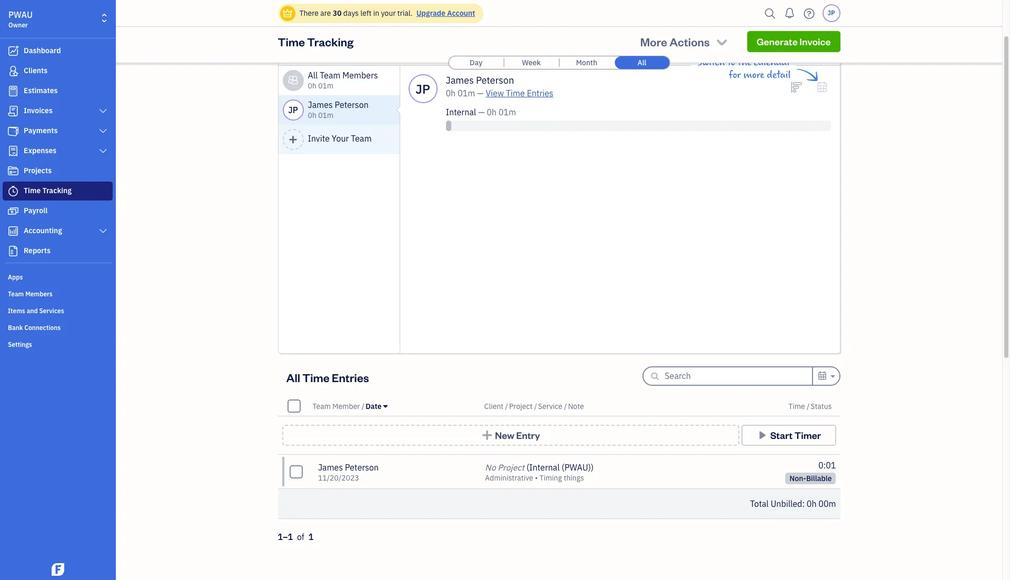 Task type: vqa. For each thing, say whether or not it's contained in the screenshot.
chevron large down icon corresponding to Expenses
yes



Task type: describe. For each thing, give the bounding box(es) containing it.
start
[[770, 429, 793, 441]]

november
[[539, 50, 579, 60]]

time tracking inside the main element
[[24, 186, 72, 195]]

bank
[[8, 324, 23, 332]]

dashboard link
[[3, 42, 113, 61]]

to
[[728, 56, 735, 68]]

team members link
[[3, 286, 113, 302]]

00m
[[819, 499, 836, 509]]

payroll link
[[3, 202, 113, 221]]

chevron large down image for expenses
[[98, 147, 108, 155]]

team inside the main element
[[8, 290, 24, 298]]

all link
[[615, 56, 669, 69]]

clients
[[24, 66, 48, 75]]

3 / from the left
[[534, 402, 537, 411]]

and
[[27, 307, 38, 315]]

chevrondown image
[[715, 34, 729, 49]]

in
[[373, 8, 379, 18]]

non-
[[790, 474, 806, 484]]

invite your team
[[308, 133, 372, 144]]

the
[[738, 56, 751, 68]]

new
[[495, 429, 514, 441]]

jp inside the jp dropdown button
[[828, 9, 835, 17]]

week link
[[504, 56, 559, 69]]

1 vertical spatial entries
[[332, 370, 369, 385]]

users image
[[288, 74, 299, 87]]

team inside all team members 0h 01m
[[320, 70, 341, 81]]

new entry button
[[282, 425, 739, 446]]

0h inside all team members 0h 01m
[[308, 81, 316, 91]]

0h for james peterson 0h 01m — view time entries
[[446, 88, 456, 99]]

payments
[[24, 126, 58, 135]]

unbilled
[[771, 499, 802, 509]]

1–1
[[278, 532, 293, 543]]

reports link
[[3, 242, 113, 261]]

go to help image
[[801, 6, 818, 21]]

member
[[333, 402, 360, 411]]

james peterson 11/20/2023
[[318, 462, 379, 483]]

service link
[[538, 402, 564, 411]]

start timer
[[770, 429, 821, 441]]

time / status
[[789, 402, 832, 411]]

peterson for james peterson 0h 01m
[[335, 100, 369, 110]]

project image
[[7, 166, 19, 176]]

more actions button
[[631, 29, 739, 54]]

pwau
[[8, 9, 33, 20]]

time down the crown image
[[278, 34, 305, 49]]

plus image for "invite your team" button
[[288, 135, 298, 144]]

entry
[[516, 429, 540, 441]]

estimate image
[[7, 86, 19, 96]]

chevron large down image for accounting
[[98, 227, 108, 235]]

generate invoice
[[757, 35, 831, 47]]

members inside all team members 0h 01m
[[343, 70, 378, 81]]

generate
[[757, 35, 798, 47]]

project inside no project ( internal (pwau) ) administrative • timing things
[[498, 462, 525, 473]]

administrative
[[485, 474, 533, 483]]

owner
[[8, 21, 28, 29]]

internal inside no project ( internal (pwau) ) administrative • timing things
[[529, 462, 560, 473]]

2 / from the left
[[505, 402, 508, 411]]

entries inside james peterson 0h 01m — view time entries
[[527, 88, 554, 99]]

your
[[332, 133, 349, 144]]

peterson for james peterson 11/20/2023
[[345, 462, 379, 473]]

timer
[[795, 429, 821, 441]]

generate invoice button
[[747, 31, 840, 52]]

invoices
[[24, 106, 53, 115]]

service
[[538, 402, 563, 411]]

all for all team members 0h 01m
[[308, 70, 318, 81]]

timer image
[[7, 186, 19, 196]]

new entry
[[495, 429, 540, 441]]

play image
[[756, 430, 769, 441]]

estimates
[[24, 86, 58, 95]]

1–1 of 1
[[278, 532, 314, 543]]

chevron large down image for payments
[[98, 127, 108, 135]]

invoice
[[800, 35, 831, 47]]

0:01
[[819, 460, 836, 471]]

switch
[[698, 56, 725, 68]]

1 horizontal spatial caretdown image
[[829, 370, 835, 383]]

5 / from the left
[[807, 402, 810, 411]]

chart image
[[7, 226, 19, 237]]

connections
[[24, 324, 61, 332]]

status link
[[811, 402, 832, 411]]

calendar
[[754, 56, 791, 68]]

bank connections link
[[3, 320, 113, 336]]

time tracking link
[[3, 182, 113, 201]]

remove button
[[785, 22, 840, 40]]

note link
[[568, 402, 584, 411]]

search image
[[762, 6, 779, 21]]

1 horizontal spatial tracking
[[307, 34, 354, 49]]

payments link
[[3, 122, 113, 141]]

accounting
[[24, 226, 62, 235]]

note
[[568, 402, 584, 411]]

projects link
[[3, 162, 113, 181]]

view time entries button
[[486, 87, 554, 100]]

time up "team member /"
[[303, 370, 330, 385]]

next month image
[[595, 46, 609, 63]]

:
[[802, 499, 805, 509]]

day
[[470, 58, 483, 67]]

estimates link
[[3, 82, 113, 101]]

11/20/2023
[[318, 474, 359, 483]]

are
[[320, 8, 331, 18]]

trial.
[[397, 8, 413, 18]]

for
[[729, 69, 741, 81]]

0 horizontal spatial jp
[[288, 105, 298, 115]]

time left status link
[[789, 402, 805, 411]]

01m for internal — 0h 01m
[[499, 107, 516, 117]]

items and services link
[[3, 303, 113, 319]]

team left the member
[[313, 402, 331, 411]]

1 horizontal spatial time tracking
[[278, 34, 354, 49]]

jp button
[[823, 4, 840, 22]]

caretdown image inside date link
[[383, 402, 388, 411]]

4 / from the left
[[564, 402, 567, 411]]

settings link
[[3, 337, 113, 352]]



Task type: locate. For each thing, give the bounding box(es) containing it.
0 vertical spatial members
[[343, 70, 378, 81]]

0h right :
[[807, 499, 817, 509]]

0 horizontal spatial time tracking
[[24, 186, 72, 195]]

01m
[[318, 81, 334, 91], [458, 88, 475, 99], [499, 107, 516, 117], [318, 111, 334, 120]]

0 vertical spatial —
[[477, 88, 484, 99]]

settings
[[8, 341, 32, 349]]

peterson up view
[[476, 74, 514, 86]]

time right timer 'icon'
[[24, 186, 41, 195]]

entries down week link
[[527, 88, 554, 99]]

items
[[8, 307, 25, 315]]

month
[[576, 58, 597, 67]]

time inside james peterson 0h 01m — view time entries
[[506, 88, 525, 99]]

chevron large down image
[[98, 127, 108, 135], [98, 147, 108, 155], [98, 227, 108, 235]]

pwau owner
[[8, 9, 33, 29]]

0 vertical spatial internal
[[446, 107, 476, 117]]

more
[[744, 69, 765, 81]]

team inside button
[[351, 133, 372, 144]]

month link
[[559, 56, 614, 69]]

reports
[[24, 246, 51, 255]]

tracking down projects link
[[42, 186, 72, 195]]

0 horizontal spatial all
[[286, 370, 300, 385]]

james down all team members 0h 01m
[[308, 100, 333, 110]]

services
[[39, 307, 64, 315]]

0h for internal — 0h 01m
[[487, 107, 497, 117]]

caretdown image right calendar icon
[[829, 370, 835, 383]]

james inside james peterson 0h 01m
[[308, 100, 333, 110]]

accounting link
[[3, 222, 113, 241]]

crown image
[[282, 8, 293, 19]]

0 horizontal spatial members
[[25, 290, 53, 298]]

week
[[522, 58, 541, 67]]

1 horizontal spatial plus image
[[481, 430, 493, 441]]

0 vertical spatial james
[[446, 74, 474, 86]]

team up james peterson 0h 01m
[[320, 70, 341, 81]]

01m inside all team members 0h 01m
[[318, 81, 334, 91]]

2 vertical spatial jp
[[288, 105, 298, 115]]

01m up james peterson 0h 01m
[[318, 81, 334, 91]]

all for all
[[638, 58, 647, 67]]

expenses
[[24, 146, 56, 155]]

01m down the view time entries button
[[499, 107, 516, 117]]

invoices link
[[3, 102, 113, 121]]

expenses link
[[3, 142, 113, 161]]

2 vertical spatial peterson
[[345, 462, 379, 473]]

plus image for new entry button
[[481, 430, 493, 441]]

time tracking down projects link
[[24, 186, 72, 195]]

entries up the member
[[332, 370, 369, 385]]

0h for james peterson 0h 01m
[[308, 111, 316, 120]]

0 vertical spatial all
[[638, 58, 647, 67]]

james peterson 0h 01m
[[308, 100, 369, 120]]

1 horizontal spatial members
[[343, 70, 378, 81]]

0 vertical spatial caretdown image
[[829, 370, 835, 383]]

james for james peterson 0h 01m — view time entries
[[446, 74, 474, 86]]

tracking inside the main element
[[42, 186, 72, 195]]

1 vertical spatial plus image
[[481, 430, 493, 441]]

james up 11/20/2023
[[318, 462, 343, 473]]

plus image left new
[[481, 430, 493, 441]]

01m inside james peterson 0h 01m — view time entries
[[458, 88, 475, 99]]

peterson inside james peterson 0h 01m — view time entries
[[476, 74, 514, 86]]

calendar image
[[816, 81, 828, 93]]

time link
[[789, 402, 807, 411]]

(pwau)
[[562, 462, 591, 473]]

01m for james peterson 0h 01m
[[318, 111, 334, 120]]

client image
[[7, 66, 19, 76]]

0h right users image
[[308, 81, 316, 91]]

1 vertical spatial tracking
[[42, 186, 72, 195]]

team
[[320, 70, 341, 81], [351, 133, 372, 144], [8, 290, 24, 298], [313, 402, 331, 411]]

0h up invite
[[308, 111, 316, 120]]

1 vertical spatial members
[[25, 290, 53, 298]]

time inside the main element
[[24, 186, 41, 195]]

time tracking down there
[[278, 34, 354, 49]]

start timer button
[[741, 425, 836, 446]]

0 horizontal spatial entries
[[332, 370, 369, 385]]

30
[[333, 8, 342, 18]]

/ right client
[[505, 402, 508, 411]]

1 / from the left
[[362, 402, 365, 411]]

more
[[640, 34, 667, 49]]

0 vertical spatial plus image
[[288, 135, 298, 144]]

internal up timing
[[529, 462, 560, 473]]

money image
[[7, 206, 19, 216]]

Search text field
[[665, 368, 812, 385]]

0 horizontal spatial plus image
[[288, 135, 298, 144]]

1 vertical spatial internal
[[529, 462, 560, 473]]

project right client
[[509, 402, 533, 411]]

3 chevron large down image from the top
[[98, 227, 108, 235]]

members up items and services
[[25, 290, 53, 298]]

2 chevron large down image from the top
[[98, 147, 108, 155]]

previous month image
[[510, 46, 524, 63]]

2 horizontal spatial all
[[638, 58, 647, 67]]

—
[[477, 88, 484, 99], [478, 107, 485, 117]]

0 horizontal spatial internal
[[446, 107, 476, 117]]

caretdown image right date
[[383, 402, 388, 411]]

tracking
[[307, 34, 354, 49], [42, 186, 72, 195]]

2 horizontal spatial jp
[[828, 9, 835, 17]]

no
[[485, 462, 496, 473]]

james down day
[[446, 74, 474, 86]]

2 vertical spatial chevron large down image
[[98, 227, 108, 235]]

/ left status link
[[807, 402, 810, 411]]

all inside all team members 0h 01m
[[308, 70, 318, 81]]

1 vertical spatial caretdown image
[[383, 402, 388, 411]]

switch to the calendar for more detail
[[698, 56, 791, 81]]

team right your
[[351, 133, 372, 144]]

0 vertical spatial entries
[[527, 88, 554, 99]]

times image
[[826, 25, 838, 37]]

main element
[[0, 0, 142, 580]]

report image
[[7, 246, 19, 257]]

peterson up 11/20/2023
[[345, 462, 379, 473]]

invoice image
[[7, 106, 19, 116]]

invite your team button
[[278, 125, 400, 154]]

0 vertical spatial jp
[[828, 9, 835, 17]]

1 horizontal spatial entries
[[527, 88, 554, 99]]

notifications image
[[781, 3, 798, 24]]

0h
[[308, 81, 316, 91], [446, 88, 456, 99], [487, 107, 497, 117], [308, 111, 316, 120], [807, 499, 817, 509]]

invite
[[308, 133, 330, 144]]

no project ( internal (pwau) ) administrative • timing things
[[485, 462, 594, 483]]

1 vertical spatial —
[[478, 107, 485, 117]]

plus image
[[288, 135, 298, 144], [481, 430, 493, 441]]

/ left service
[[534, 402, 537, 411]]

clients link
[[3, 62, 113, 81]]

date
[[366, 402, 382, 411]]

actions
[[670, 34, 710, 49]]

james
[[446, 74, 474, 86], [308, 100, 333, 110], [318, 462, 343, 473]]

team down apps
[[8, 290, 24, 298]]

members up james peterson 0h 01m
[[343, 70, 378, 81]]

apps
[[8, 273, 23, 281]]

entries
[[527, 88, 554, 99], [332, 370, 369, 385]]

1 horizontal spatial internal
[[529, 462, 560, 473]]

1 vertical spatial all
[[308, 70, 318, 81]]

1 vertical spatial peterson
[[335, 100, 369, 110]]

/ left the 'note'
[[564, 402, 567, 411]]

1 vertical spatial time tracking
[[24, 186, 72, 195]]

1 vertical spatial james
[[308, 100, 333, 110]]

chart image
[[791, 81, 803, 93]]

items and services
[[8, 307, 64, 315]]

internal — 0h 01m
[[446, 107, 516, 117]]

james peterson 0h 01m — view time entries
[[446, 74, 554, 99]]

jp
[[828, 9, 835, 17], [416, 80, 430, 97], [288, 105, 298, 115]]

peterson inside james peterson 0h 01m
[[335, 100, 369, 110]]

1 horizontal spatial all
[[308, 70, 318, 81]]

there are 30 days left in your trial. upgrade account
[[299, 8, 475, 18]]

1 vertical spatial project
[[498, 462, 525, 473]]

— inside james peterson 0h 01m — view time entries
[[477, 88, 484, 99]]

expense image
[[7, 146, 19, 156]]

1
[[309, 532, 314, 543]]

billable
[[806, 474, 832, 484]]

•
[[535, 474, 538, 483]]

all time entries
[[286, 370, 369, 385]]

days
[[343, 8, 359, 18]]

date link
[[366, 402, 388, 411]]

view
[[486, 88, 504, 99]]

all for all time entries
[[286, 370, 300, 385]]

total
[[750, 499, 769, 509]]

chevron large down image
[[98, 107, 108, 115]]

0 vertical spatial peterson
[[476, 74, 514, 86]]

account
[[447, 8, 475, 18]]

status
[[811, 402, 832, 411]]

1 vertical spatial chevron large down image
[[98, 147, 108, 155]]

time right view
[[506, 88, 525, 99]]

james inside james peterson 0h 01m — view time entries
[[446, 74, 474, 86]]

0h down view
[[487, 107, 497, 117]]

0h up internal — 0h 01m
[[446, 88, 456, 99]]

(
[[527, 462, 529, 473]]

team members
[[8, 290, 53, 298]]

2 vertical spatial all
[[286, 370, 300, 385]]

internal down james peterson 0h 01m — view time entries
[[446, 107, 476, 117]]

peterson inside james peterson 11/20/2023
[[345, 462, 379, 473]]

plus image left invite
[[288, 135, 298, 144]]

members
[[343, 70, 378, 81], [25, 290, 53, 298]]

peterson down all team members 0h 01m
[[335, 100, 369, 110]]

left
[[361, 8, 372, 18]]

client
[[484, 402, 504, 411]]

dashboard
[[24, 46, 61, 55]]

peterson for james peterson 0h 01m — view time entries
[[476, 74, 514, 86]]

project link
[[509, 402, 534, 411]]

remove
[[788, 25, 824, 37]]

your
[[381, 8, 396, 18]]

/
[[362, 402, 365, 411], [505, 402, 508, 411], [534, 402, 537, 411], [564, 402, 567, 411], [807, 402, 810, 411]]

caretdown image
[[829, 370, 835, 383], [383, 402, 388, 411]]

1 horizontal spatial jp
[[416, 80, 430, 97]]

0 horizontal spatial tracking
[[42, 186, 72, 195]]

1 chevron large down image from the top
[[98, 127, 108, 135]]

all inside "all" link
[[638, 58, 647, 67]]

payroll
[[24, 206, 48, 215]]

james for james peterson 11/20/2023
[[318, 462, 343, 473]]

apps link
[[3, 269, 113, 285]]

0 vertical spatial chevron large down image
[[98, 127, 108, 135]]

members inside team members link
[[25, 290, 53, 298]]

plus image inside "invite your team" button
[[288, 135, 298, 144]]

— down james peterson 0h 01m — view time entries
[[478, 107, 485, 117]]

more actions
[[640, 34, 710, 49]]

01m up internal — 0h 01m
[[458, 88, 475, 99]]

1 vertical spatial jp
[[416, 80, 430, 97]]

0 vertical spatial project
[[509, 402, 533, 411]]

freshbooks image
[[50, 564, 66, 576]]

0 vertical spatial time tracking
[[278, 34, 354, 49]]

payment image
[[7, 126, 19, 136]]

calendar image
[[818, 370, 827, 382]]

0:01 non-billable
[[790, 460, 836, 484]]

)
[[591, 462, 594, 473]]

james for james peterson 0h 01m
[[308, 100, 333, 110]]

0h inside james peterson 0h 01m — view time entries
[[446, 88, 456, 99]]

01m inside james peterson 0h 01m
[[318, 111, 334, 120]]

01m for james peterson 0h 01m — view time entries
[[458, 88, 475, 99]]

0 vertical spatial tracking
[[307, 34, 354, 49]]

01m up invite
[[318, 111, 334, 120]]

project up administrative
[[498, 462, 525, 473]]

dashboard image
[[7, 46, 19, 56]]

james inside james peterson 11/20/2023
[[318, 462, 343, 473]]

2 vertical spatial james
[[318, 462, 343, 473]]

/ left date
[[362, 402, 365, 411]]

— left view
[[477, 88, 484, 99]]

day link
[[449, 56, 504, 69]]

bank connections
[[8, 324, 61, 332]]

plus image inside new entry button
[[481, 430, 493, 441]]

tracking down 'are'
[[307, 34, 354, 49]]

0 horizontal spatial caretdown image
[[383, 402, 388, 411]]

0h inside james peterson 0h 01m
[[308, 111, 316, 120]]



